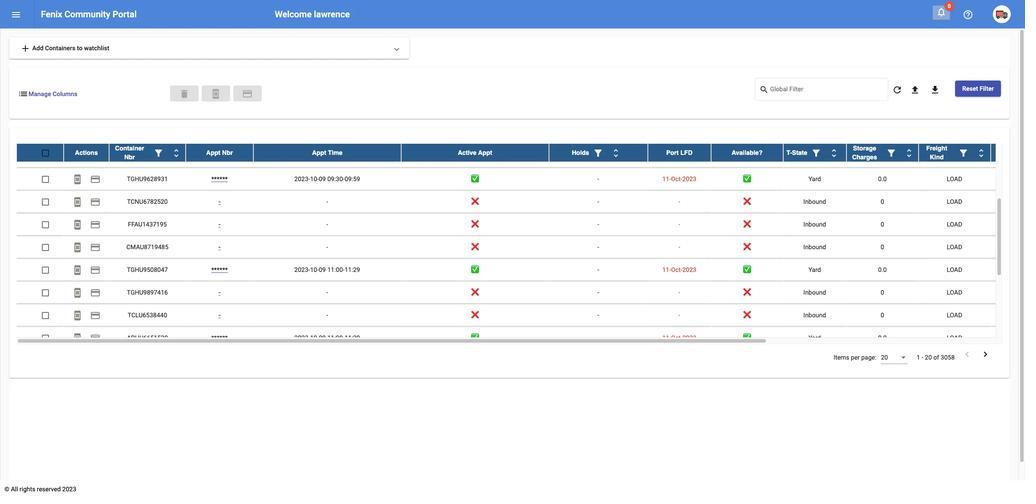 Task type: vqa. For each thing, say whether or not it's contained in the screenshot.


Task type: describe. For each thing, give the bounding box(es) containing it.
- link for tclu6538440
[[219, 312, 221, 319]]

rights
[[20, 486, 35, 493]]

payment for aphu6651520
[[90, 334, 101, 344]]

3 row from the top
[[16, 145, 1026, 168]]

file_download button
[[927, 81, 945, 98]]

add
[[20, 43, 31, 54]]

2 column header from the left
[[549, 144, 648, 162]]

oct- for tghu9628931
[[672, 176, 683, 183]]

add
[[32, 45, 44, 52]]

payment for ffau1437195
[[90, 220, 101, 231]]

book_online for tghu9897416
[[72, 288, 83, 299]]

09 for tghu9628931
[[319, 176, 326, 183]]

appt time column header
[[254, 144, 401, 162]]

manage
[[29, 90, 51, 98]]

container
[[115, 145, 144, 152]]

11- for tghu9628931
[[663, 176, 672, 183]]

© all rights reserved 2023
[[4, 486, 76, 493]]

unfold_more for freight kind
[[977, 148, 987, 159]]

navigate_before button
[[960, 349, 976, 362]]

book_online for cmau8719485
[[72, 243, 83, 253]]

0.0 for tghu9508047
[[879, 267, 887, 274]]

09:59
[[345, 176, 360, 183]]

holds
[[572, 149, 590, 156]]

navigate_before
[[963, 349, 973, 360]]

3 column header from the left
[[784, 144, 847, 162]]

****** for tghu9508047
[[211, 267, 228, 274]]

- link for ffau1437195
[[219, 221, 221, 228]]

2023 for aphu6651520
[[683, 335, 697, 342]]

items
[[834, 354, 850, 361]]

payment button for tclu6538440
[[86, 307, 104, 324]]

operator
[[997, 154, 1023, 161]]

cmau8719485
[[126, 244, 169, 251]]

notifications_none
[[937, 7, 947, 17]]

10- for tghu9628931
[[310, 176, 319, 183]]

0.0 for gesu6682788
[[879, 153, 887, 160]]

©
[[4, 486, 9, 493]]

port
[[667, 149, 679, 156]]

file_download
[[931, 85, 941, 96]]

payment button for ffau1437195
[[86, 216, 104, 234]]

load for tclu6538440
[[948, 312, 963, 319]]

1 20 from the left
[[882, 354, 889, 361]]

no color image containing add
[[20, 43, 31, 54]]

unfold_more button for t-state
[[826, 144, 844, 162]]

unfold_more for container nbr
[[171, 148, 182, 159]]

row containing filter_alt
[[16, 144, 1026, 162]]

- link for tcnu6782520
[[219, 198, 221, 205]]

active appt
[[458, 149, 493, 156]]

book_online button for aphu6651520
[[69, 329, 86, 347]]

2023 for gesu6682788
[[683, 153, 697, 160]]

2023- for aphu6651520
[[295, 335, 310, 342]]

book_online button for tcnu6782520
[[69, 193, 86, 211]]

payment for tghu9628931
[[90, 174, 101, 185]]

****** for aphu6651520
[[211, 335, 228, 342]]

no color image inside navigate_before button
[[963, 349, 973, 360]]

appt time
[[312, 149, 343, 156]]

state
[[793, 149, 808, 156]]

yard for tghu9628931
[[809, 176, 822, 183]]

4 row from the top
[[16, 168, 1026, 191]]

inbound for ffau1437195
[[804, 221, 827, 228]]

book_online for tghu9508047
[[72, 265, 83, 276]]

tclu6538440
[[128, 312, 167, 319]]

oct- for gesu6682788
[[672, 153, 683, 160]]

delete button
[[170, 85, 199, 101]]

11-oct-2023 for aphu6651520
[[663, 335, 697, 342]]

11:00- for tghu9508047
[[328, 267, 345, 274]]

- link for gesu6682788
[[219, 153, 221, 160]]

notifications_none button
[[933, 5, 951, 20]]

container nbr
[[115, 145, 144, 161]]

filter_alt for storage charges
[[887, 148, 897, 159]]

10- for tghu9508047
[[310, 267, 319, 274]]

no color image for navigate_next button
[[981, 349, 992, 360]]

payment for tghu9897416
[[90, 288, 101, 299]]

2 filter_alt from the left
[[593, 148, 604, 159]]

payment for cmau8719485
[[90, 243, 101, 253]]

no color image for help_outline popup button
[[964, 9, 974, 20]]

refresh button
[[889, 81, 907, 98]]

delete
[[179, 89, 190, 99]]

09:30-
[[328, 176, 345, 183]]

tghu9897416
[[127, 289, 168, 296]]

actions
[[75, 149, 98, 156]]

file_upload
[[910, 85, 921, 96]]

2023 for tghu9508047
[[683, 267, 697, 274]]

no color image for filter_alt popup button associated with t-state
[[812, 148, 822, 159]]

fenix community portal
[[41, 9, 137, 20]]

list manage columns
[[18, 89, 77, 99]]

menu button
[[7, 5, 25, 23]]

no color image for 'file_upload' "button" in the top right of the page
[[910, 85, 921, 96]]

7 row from the top
[[16, 236, 1026, 259]]

filter_alt for freight kind
[[959, 148, 970, 159]]

book_online for gesu6682788
[[72, 152, 83, 162]]

navigate_next button
[[978, 349, 994, 362]]

all
[[11, 486, 18, 493]]

payment for tghu9508047
[[90, 265, 101, 276]]

no color image for cmau8719485's payment button
[[90, 243, 101, 253]]

welcome
[[275, 9, 312, 20]]

unfold_more for t-state
[[829, 148, 840, 159]]

help_outline
[[964, 9, 974, 20]]

freight
[[927, 145, 948, 152]]

no color image for cmau8719485's book_online button
[[72, 243, 83, 253]]

1
[[917, 354, 921, 361]]

4 column header from the left
[[847, 144, 919, 162]]

appt for appt nbr
[[206, 149, 221, 156]]

load for tghu9508047
[[948, 267, 963, 274]]

of
[[934, 354, 940, 361]]

nbr for container nbr
[[124, 154, 135, 161]]

2023-10-09 09:30-09:59
[[295, 176, 360, 183]]

****** link for aphu6651520
[[211, 335, 228, 342]]

no color image for ffau1437195's payment button
[[90, 220, 101, 231]]

watchlist
[[84, 45, 109, 52]]

lfd
[[681, 149, 693, 156]]

no color image for menu button
[[11, 9, 21, 20]]

****** for tghu9628931
[[211, 176, 228, 183]]

inbound for tclu6538440
[[804, 312, 827, 319]]

t-state filter_alt
[[787, 148, 822, 159]]

0.0 for aphu6651520
[[879, 335, 887, 342]]

columns
[[53, 90, 77, 98]]

tghu9628931
[[127, 176, 168, 183]]

11- for tghu9508047
[[663, 267, 672, 274]]

fenix
[[41, 9, 62, 20]]

payment button for tghu9628931
[[86, 170, 104, 188]]

2023 for tghu9628931
[[683, 176, 697, 183]]

Global Watchlist Filter field
[[771, 87, 884, 94]]

no color image for unfold_more button for t-state
[[829, 148, 840, 159]]

nbr for appt nbr
[[222, 149, 233, 156]]

navigate_next
[[981, 349, 992, 360]]

2 20 from the left
[[926, 354, 933, 361]]

tcnu6782520
[[127, 198, 168, 205]]

appt nbr column header
[[186, 144, 254, 162]]

filter_alt button for storage charges
[[883, 144, 901, 162]]

filter
[[980, 85, 995, 92]]

per
[[852, 354, 860, 361]]

yard for gesu6682788
[[809, 153, 822, 160]]

lawrence
[[314, 9, 350, 20]]

no color image for refresh button
[[893, 85, 903, 96]]

- link for tghu9897416
[[219, 289, 221, 296]]

refresh
[[893, 85, 903, 96]]

kind
[[931, 154, 944, 161]]

1 column header from the left
[[109, 144, 186, 162]]

appt nbr
[[206, 149, 233, 156]]



Task type: locate. For each thing, give the bounding box(es) containing it.
payment button for aphu6651520
[[86, 329, 104, 347]]

2023-10-09 11:00-11:29 for aphu6651520
[[295, 335, 360, 342]]

2 11:00- from the top
[[328, 335, 345, 342]]

3058
[[941, 354, 955, 361]]

yard
[[809, 153, 822, 160], [809, 176, 822, 183], [809, 267, 822, 274], [809, 335, 822, 342]]

filter_alt right storage charges
[[887, 148, 897, 159]]

oct-
[[672, 153, 683, 160], [672, 176, 683, 183], [672, 267, 683, 274], [672, 335, 683, 342]]

11:00- for aphu6651520
[[328, 335, 345, 342]]

unfold_more for storage charges
[[905, 148, 915, 159]]

row
[[16, 123, 1026, 145], [16, 144, 1026, 162], [16, 145, 1026, 168], [16, 168, 1026, 191], [16, 191, 1026, 213], [16, 213, 1026, 236], [16, 236, 1026, 259], [16, 259, 1026, 282], [16, 282, 1026, 304], [16, 304, 1026, 327], [16, 327, 1026, 350]]

2 2023-10-09 11:00-11:29 from the top
[[295, 335, 360, 342]]

6 - link from the top
[[219, 312, 221, 319]]

0 for cmau8719485
[[881, 244, 885, 251]]

no color image containing list
[[18, 89, 29, 99]]

4 yard from the top
[[809, 335, 822, 342]]

****** link for tghu9628931
[[211, 176, 228, 183]]

filter_alt
[[153, 148, 164, 159], [593, 148, 604, 159], [812, 148, 822, 159], [887, 148, 897, 159], [959, 148, 970, 159]]

2 ****** from the top
[[211, 267, 228, 274]]

no color image inside navigate_next button
[[981, 349, 992, 360]]

payment button for gesu6682788
[[86, 148, 104, 165]]

2 ****** link from the top
[[211, 267, 228, 274]]

storage
[[854, 145, 877, 152]]

aphu6651520
[[127, 335, 168, 342]]

8 row from the top
[[16, 259, 1026, 282]]

no color image for file_download 'button'
[[931, 85, 941, 96]]

unfold_more left freight kind
[[905, 148, 915, 159]]

reset
[[963, 85, 979, 92]]

actions column header
[[64, 144, 109, 162]]

1 10- from the top
[[310, 176, 319, 183]]

no color image containing notifications_none
[[937, 7, 947, 17]]

no color image for ffau1437195's book_online button
[[72, 220, 83, 231]]

0 vertical spatial ****** link
[[211, 176, 228, 183]]

book_online button for tghu9508047
[[69, 261, 86, 279]]

6 row from the top
[[16, 213, 1026, 236]]

appt inside active appt column header
[[479, 149, 493, 156]]

welcome lawrence
[[275, 9, 350, 20]]

book_online
[[211, 89, 221, 99], [72, 152, 83, 162], [72, 174, 83, 185], [72, 197, 83, 208], [72, 220, 83, 231], [72, 243, 83, 253], [72, 265, 83, 276], [72, 288, 83, 299], [72, 311, 83, 321], [72, 334, 83, 344]]

3 11-oct-2023 from the top
[[663, 267, 697, 274]]

unfold_more button right t-state filter_alt
[[826, 144, 844, 162]]

no color image containing refresh
[[893, 85, 903, 96]]

2 unfold_more button from the left
[[607, 144, 625, 162]]

no color image inside refresh button
[[893, 85, 903, 96]]

0 vertical spatial 10-
[[310, 176, 319, 183]]

no color image for storage charges unfold_more button
[[905, 148, 915, 159]]

page:
[[862, 354, 877, 361]]

book_online button for ffau1437195
[[69, 216, 86, 234]]

1 - 20 of 3058
[[917, 354, 955, 361]]

payment button for tghu9897416
[[86, 284, 104, 302]]

tghu9508047
[[127, 267, 168, 274]]

5 unfold_more button from the left
[[973, 144, 991, 162]]

1 horizontal spatial nbr
[[222, 149, 233, 156]]

unfold_more right "gesu6682788"
[[171, 148, 182, 159]]

******
[[211, 176, 228, 183], [211, 267, 228, 274], [211, 335, 228, 342]]

09 for aphu6651520
[[319, 335, 326, 342]]

8 load from the top
[[948, 312, 963, 319]]

1 vertical spatial 2023-
[[295, 267, 310, 274]]

2 - link from the top
[[219, 198, 221, 205]]

7 load from the top
[[948, 289, 963, 296]]

1 vertical spatial 10-
[[310, 267, 319, 274]]

community
[[65, 9, 110, 20]]

4 11-oct-2023 from the top
[[663, 335, 697, 342]]

unfold_more button for storage charges
[[901, 144, 919, 162]]

2 horizontal spatial appt
[[479, 149, 493, 156]]

1 unfold_more button from the left
[[168, 144, 185, 162]]

active
[[458, 149, 477, 156]]

1 - link from the top
[[219, 153, 221, 160]]

unfold_more right holds filter_alt
[[611, 148, 622, 159]]

2 11- from the top
[[663, 176, 672, 183]]

3 11- from the top
[[663, 267, 672, 274]]

3 inbound from the top
[[804, 244, 827, 251]]

payment button for cmau8719485
[[86, 238, 104, 256]]

0 vertical spatial ******
[[211, 176, 228, 183]]

20 left of
[[926, 354, 933, 361]]

4 11- from the top
[[663, 335, 672, 342]]

active appt column header
[[401, 144, 549, 162]]

2 unfold_more from the left
[[611, 148, 622, 159]]

load for tcnu6782520
[[948, 198, 963, 205]]

cell
[[16, 123, 64, 145], [64, 123, 109, 145], [109, 123, 186, 145], [186, 123, 254, 145], [254, 123, 401, 145], [401, 123, 549, 145], [549, 123, 648, 145], [648, 123, 712, 145], [712, 123, 784, 145], [784, 123, 847, 145], [847, 123, 919, 145], [919, 123, 991, 145], [991, 123, 1026, 145], [991, 145, 1026, 168], [991, 168, 1026, 190], [991, 191, 1026, 213], [991, 213, 1026, 236], [991, 236, 1026, 259], [991, 259, 1026, 281], [991, 282, 1026, 304], [991, 304, 1026, 327], [991, 327, 1026, 349]]

unfold_more button right holds filter_alt
[[607, 144, 625, 162]]

3 yard from the top
[[809, 267, 822, 274]]

2023-10-09 11:00-11:29 for tghu9508047
[[295, 267, 360, 274]]

0 vertical spatial 11:29
[[345, 267, 360, 274]]

book_online button for tghu9897416
[[69, 284, 86, 302]]

time
[[328, 149, 343, 156]]

2 11:29 from the top
[[345, 335, 360, 342]]

inbound for tghu9897416
[[804, 289, 827, 296]]

09 for tghu9508047
[[319, 267, 326, 274]]

no color image containing navigate_next
[[981, 349, 992, 360]]

0 vertical spatial 09
[[319, 176, 326, 183]]

2 load from the top
[[948, 176, 963, 183]]

no color image inside menu button
[[11, 9, 21, 20]]

add add containers to watchlist
[[20, 43, 109, 54]]

0 for tghu9897416
[[881, 289, 885, 296]]

1 vertical spatial ******
[[211, 267, 228, 274]]

2023- for tghu9508047
[[295, 267, 310, 274]]

1 vertical spatial 09
[[319, 267, 326, 274]]

09
[[319, 176, 326, 183], [319, 267, 326, 274], [319, 335, 326, 342]]

no color image inside 'file_upload' "button"
[[910, 85, 921, 96]]

items per page:
[[834, 354, 877, 361]]

no color image for filter_alt popup button associated with storage charges
[[887, 148, 897, 159]]

4 0.0 from the top
[[879, 335, 887, 342]]

3 filter_alt from the left
[[812, 148, 822, 159]]

1 0 from the top
[[881, 198, 885, 205]]

book_online for tghu9628931
[[72, 174, 83, 185]]

unfold_more button for container nbr
[[168, 144, 185, 162]]

2 row from the top
[[16, 144, 1026, 162]]

0.0 for tghu9628931
[[879, 176, 887, 183]]

2 0 from the top
[[881, 221, 885, 228]]

ffau1437195
[[128, 221, 167, 228]]

5 unfold_more from the left
[[977, 148, 987, 159]]

0 vertical spatial 2023-
[[295, 176, 310, 183]]

yard for tghu9508047
[[809, 267, 822, 274]]

3 - link from the top
[[219, 221, 221, 228]]

book_online button for gesu6682788
[[69, 148, 86, 165]]

****** link
[[211, 176, 228, 183], [211, 267, 228, 274], [211, 335, 228, 342]]

unfold_more button right "gesu6682788"
[[168, 144, 185, 162]]

filter_alt button for container nbr
[[150, 144, 168, 162]]

unfold_more for holds
[[611, 148, 622, 159]]

filter_alt right freight kind
[[959, 148, 970, 159]]

1 0.0 from the top
[[879, 153, 887, 160]]

no color image inside notifications_none popup button
[[937, 7, 947, 17]]

no color image containing menu
[[11, 9, 21, 20]]

2 vertical spatial 09
[[319, 335, 326, 342]]

2 0.0 from the top
[[879, 176, 887, 183]]

0 vertical spatial 11:00-
[[328, 267, 345, 274]]

10 row from the top
[[16, 304, 1026, 327]]

5 inbound from the top
[[804, 312, 827, 319]]

filter_alt button for holds
[[590, 144, 607, 162]]

no color image inside file_download 'button'
[[931, 85, 941, 96]]

containers
[[45, 45, 75, 52]]

book_online button for tclu6538440
[[69, 307, 86, 324]]

1 horizontal spatial 20
[[926, 354, 933, 361]]

grid containing filter_alt
[[16, 123, 1026, 350]]

no color image containing help_outline
[[964, 9, 974, 20]]

book_online button for cmau8719485
[[69, 238, 86, 256]]

unfold_more button left freight kind
[[901, 144, 919, 162]]

0 for tcnu6782520
[[881, 198, 885, 205]]

1 oct- from the top
[[672, 153, 683, 160]]

2 2023- from the top
[[295, 267, 310, 274]]

2 filter_alt button from the left
[[590, 144, 607, 162]]

3 0 from the top
[[881, 244, 885, 251]]

filter_alt button for t-state
[[808, 144, 826, 162]]

11-oct-2023 for tghu9508047
[[663, 267, 697, 274]]

11:29 for aphu6651520
[[345, 335, 360, 342]]

2 vertical spatial 2023-
[[295, 335, 310, 342]]

file_upload button
[[907, 81, 925, 98]]

11-oct-2023 for tghu9628931
[[663, 176, 697, 183]]

no color image for unfold_more button corresponding to holds
[[611, 148, 622, 159]]

2 inbound from the top
[[804, 221, 827, 228]]

2 vertical spatial ******
[[211, 335, 228, 342]]

11-oct-2023 for gesu6682788
[[663, 153, 697, 160]]

no color image for gesu6682788 book_online button
[[72, 152, 83, 162]]

3 load from the top
[[948, 198, 963, 205]]

nbr inside column header
[[222, 149, 233, 156]]

appt inside appt time column header
[[312, 149, 327, 156]]

filter_alt button for freight kind
[[955, 144, 973, 162]]

5 load from the top
[[948, 244, 963, 251]]

payment for tclu6538440
[[90, 311, 101, 321]]

3 10- from the top
[[310, 335, 319, 342]]

5 filter_alt from the left
[[959, 148, 970, 159]]

4 filter_alt from the left
[[887, 148, 897, 159]]

0 for ffau1437195
[[881, 221, 885, 228]]

9 row from the top
[[16, 282, 1026, 304]]

3 unfold_more button from the left
[[826, 144, 844, 162]]

2 11-oct-2023 from the top
[[663, 176, 697, 183]]

1 unfold_more from the left
[[171, 148, 182, 159]]

2 09 from the top
[[319, 267, 326, 274]]

filter_alt for container nbr
[[153, 148, 164, 159]]

gesu6682788
[[127, 153, 168, 160]]

10- for aphu6651520
[[310, 335, 319, 342]]

no color image for payment button related to gesu6682788
[[90, 152, 101, 162]]

grid
[[16, 123, 1026, 350]]

3 filter_alt button from the left
[[808, 144, 826, 162]]

0.0
[[879, 153, 887, 160], [879, 176, 887, 183], [879, 267, 887, 274], [879, 335, 887, 342]]

port lfd
[[667, 149, 693, 156]]

20
[[882, 354, 889, 361], [926, 354, 933, 361]]

line operator column header
[[991, 144, 1026, 162]]

5 - link from the top
[[219, 289, 221, 296]]

line operator
[[997, 145, 1023, 161]]

filter_alt up tghu9628931 on the top
[[153, 148, 164, 159]]

5 0 from the top
[[881, 312, 885, 319]]

nbr inside container nbr
[[124, 154, 135, 161]]

11 row from the top
[[16, 327, 1026, 350]]

0 horizontal spatial 20
[[882, 354, 889, 361]]

delete image
[[179, 89, 190, 99]]

11-oct-2023
[[663, 153, 697, 160], [663, 176, 697, 183], [663, 267, 697, 274], [663, 335, 697, 342]]

available? column header
[[712, 144, 784, 162]]

1 horizontal spatial appt
[[312, 149, 327, 156]]

1 11:29 from the top
[[345, 267, 360, 274]]

holds filter_alt
[[572, 148, 604, 159]]

no color image
[[937, 7, 947, 17], [20, 43, 31, 54], [760, 84, 771, 95], [18, 89, 29, 99], [211, 89, 221, 99], [153, 148, 164, 159], [171, 148, 182, 159], [959, 148, 970, 159], [977, 148, 987, 159], [72, 174, 83, 185], [90, 174, 101, 185], [72, 197, 83, 208], [90, 197, 101, 208], [72, 265, 83, 276], [90, 265, 101, 276], [72, 288, 83, 299], [90, 288, 101, 299], [72, 311, 83, 321], [90, 311, 101, 321], [72, 334, 83, 344], [90, 334, 101, 344], [963, 349, 973, 360]]

appt inside appt nbr column header
[[206, 149, 221, 156]]

filter_alt button
[[150, 144, 168, 162], [590, 144, 607, 162], [808, 144, 826, 162], [883, 144, 901, 162], [955, 144, 973, 162]]

10-
[[310, 176, 319, 183], [310, 267, 319, 274], [310, 335, 319, 342]]

3 2023- from the top
[[295, 335, 310, 342]]

filter_alt right holds
[[593, 148, 604, 159]]

1 11- from the top
[[663, 153, 672, 160]]

no color image containing file_upload
[[910, 85, 921, 96]]

unfold_more button
[[168, 144, 185, 162], [607, 144, 625, 162], [826, 144, 844, 162], [901, 144, 919, 162], [973, 144, 991, 162]]

port lfd column header
[[648, 144, 712, 162]]

2 vertical spatial ****** link
[[211, 335, 228, 342]]

4 filter_alt button from the left
[[883, 144, 901, 162]]

no color image
[[11, 9, 21, 20], [964, 9, 974, 20], [893, 85, 903, 96], [910, 85, 921, 96], [931, 85, 941, 96], [242, 89, 253, 99], [593, 148, 604, 159], [611, 148, 622, 159], [812, 148, 822, 159], [829, 148, 840, 159], [887, 148, 897, 159], [905, 148, 915, 159], [72, 152, 83, 162], [90, 152, 101, 162], [72, 220, 83, 231], [90, 220, 101, 231], [72, 243, 83, 253], [90, 243, 101, 253], [981, 349, 992, 360]]

3 ****** link from the top
[[211, 335, 228, 342]]

unfold_more left line operator column header
[[977, 148, 987, 159]]

load for aphu6651520
[[948, 335, 963, 342]]

line
[[1003, 145, 1016, 152]]

book_online for tcnu6782520
[[72, 197, 83, 208]]

0 vertical spatial 2023-10-09 11:00-11:29
[[295, 267, 360, 274]]

oct- for tghu9508047
[[672, 267, 683, 274]]

1 appt from the left
[[206, 149, 221, 156]]

11:29 for tghu9508047
[[345, 267, 360, 274]]

charges
[[853, 154, 878, 161]]

1 ****** link from the top
[[211, 176, 228, 183]]

5 filter_alt button from the left
[[955, 144, 973, 162]]

2023-10-09 11:00-11:29
[[295, 267, 360, 274], [295, 335, 360, 342]]

4 0 from the top
[[881, 289, 885, 296]]

storage charges
[[853, 145, 878, 161]]

20 right page:
[[882, 354, 889, 361]]

4 oct- from the top
[[672, 335, 683, 342]]

appt
[[206, 149, 221, 156], [312, 149, 327, 156], [479, 149, 493, 156]]

1 ****** from the top
[[211, 176, 228, 183]]

unfold_more button for holds
[[607, 144, 625, 162]]

freight kind
[[927, 145, 948, 161]]

2023- for tghu9628931
[[295, 176, 310, 183]]

- link for cmau8719485
[[219, 244, 221, 251]]

3 appt from the left
[[479, 149, 493, 156]]

unfold_more button for freight kind
[[973, 144, 991, 162]]

nbr
[[222, 149, 233, 156], [124, 154, 135, 161]]

reserved
[[37, 486, 61, 493]]

unfold_more button left line operator column header
[[973, 144, 991, 162]]

1 row from the top
[[16, 123, 1026, 145]]

- link
[[219, 153, 221, 160], [219, 198, 221, 205], [219, 221, 221, 228], [219, 244, 221, 251], [219, 289, 221, 296], [219, 312, 221, 319]]

payment button for tcnu6782520
[[86, 193, 104, 211]]

payment button
[[233, 85, 262, 101], [86, 148, 104, 165], [86, 170, 104, 188], [86, 193, 104, 211], [86, 216, 104, 234], [86, 238, 104, 256], [86, 261, 104, 279], [86, 284, 104, 302], [86, 307, 104, 324], [86, 329, 104, 347]]

1 yard from the top
[[809, 153, 822, 160]]

payment for gesu6682788
[[90, 152, 101, 162]]

reset filter button
[[956, 81, 1002, 97]]

6 load from the top
[[948, 267, 963, 274]]

book_online button
[[202, 85, 230, 101], [69, 148, 86, 165], [69, 170, 86, 188], [69, 193, 86, 211], [69, 216, 86, 234], [69, 238, 86, 256], [69, 261, 86, 279], [69, 284, 86, 302], [69, 307, 86, 324], [69, 329, 86, 347]]

2 vertical spatial 10-
[[310, 335, 319, 342]]

inbound for tcnu6782520
[[804, 198, 827, 205]]

1 vertical spatial 11:00-
[[328, 335, 345, 342]]

no color image inside help_outline popup button
[[964, 9, 974, 20]]

-
[[219, 153, 221, 160], [327, 153, 328, 160], [598, 153, 600, 160], [598, 176, 600, 183], [219, 198, 221, 205], [327, 198, 328, 205], [598, 198, 600, 205], [679, 198, 681, 205], [219, 221, 221, 228], [327, 221, 328, 228], [598, 221, 600, 228], [679, 221, 681, 228], [219, 244, 221, 251], [327, 244, 328, 251], [598, 244, 600, 251], [679, 244, 681, 251], [598, 267, 600, 274], [219, 289, 221, 296], [327, 289, 328, 296], [598, 289, 600, 296], [679, 289, 681, 296], [219, 312, 221, 319], [327, 312, 328, 319], [598, 312, 600, 319], [679, 312, 681, 319], [598, 335, 600, 342], [922, 354, 924, 361]]

1 vertical spatial 11:29
[[345, 335, 360, 342]]

no color image containing search
[[760, 84, 771, 95]]

no color image containing navigate_before
[[963, 349, 973, 360]]

book_online for aphu6651520
[[72, 334, 83, 344]]

****** link for tghu9508047
[[211, 267, 228, 274]]

2 yard from the top
[[809, 176, 822, 183]]

filter_alt right state
[[812, 148, 822, 159]]

no color image containing file_download
[[931, 85, 941, 96]]

reset filter
[[963, 85, 995, 92]]

5 column header from the left
[[919, 144, 991, 162]]

1 vertical spatial 2023-10-09 11:00-11:29
[[295, 335, 360, 342]]

book_online for ffau1437195
[[72, 220, 83, 231]]

book_online for tclu6538440
[[72, 311, 83, 321]]

3 09 from the top
[[319, 335, 326, 342]]

5 row from the top
[[16, 191, 1026, 213]]

available?
[[732, 149, 763, 156]]

2 appt from the left
[[312, 149, 327, 156]]

4 unfold_more button from the left
[[901, 144, 919, 162]]

unfold_more right t-state filter_alt
[[829, 148, 840, 159]]

load for ffau1437195
[[948, 221, 963, 228]]

menu
[[11, 9, 21, 20]]

to
[[77, 45, 83, 52]]

t-
[[787, 149, 793, 156]]

help_outline button
[[960, 5, 978, 23]]

1 11:00- from the top
[[328, 267, 345, 274]]

0 for tclu6538440
[[881, 312, 885, 319]]

load
[[948, 153, 963, 160], [948, 176, 963, 183], [948, 198, 963, 205], [948, 221, 963, 228], [948, 244, 963, 251], [948, 267, 963, 274], [948, 289, 963, 296], [948, 312, 963, 319], [948, 335, 963, 342]]

3 0.0 from the top
[[879, 267, 887, 274]]

❌
[[471, 153, 479, 160], [471, 198, 479, 205], [744, 198, 752, 205], [471, 221, 479, 228], [744, 221, 752, 228], [471, 244, 479, 251], [744, 244, 752, 251], [471, 289, 479, 296], [744, 289, 752, 296], [471, 312, 479, 319], [744, 312, 752, 319]]

11- for aphu6651520
[[663, 335, 672, 342]]

4 inbound from the top
[[804, 289, 827, 296]]

list
[[18, 89, 29, 99]]

11- for gesu6682788
[[663, 153, 672, 160]]

1 vertical spatial ****** link
[[211, 267, 228, 274]]

2 10- from the top
[[310, 267, 319, 274]]

0 horizontal spatial appt
[[206, 149, 221, 156]]

3 unfold_more from the left
[[829, 148, 840, 159]]

column header
[[109, 144, 186, 162], [549, 144, 648, 162], [784, 144, 847, 162], [847, 144, 919, 162], [919, 144, 991, 162]]

portal
[[113, 9, 137, 20]]

3 ****** from the top
[[211, 335, 228, 342]]

4 - link from the top
[[219, 244, 221, 251]]

0 horizontal spatial nbr
[[124, 154, 135, 161]]

1 09 from the top
[[319, 176, 326, 183]]

1 filter_alt from the left
[[153, 148, 164, 159]]

3 oct- from the top
[[672, 267, 683, 274]]

1 11-oct-2023 from the top
[[663, 153, 697, 160]]

2023
[[683, 153, 697, 160], [683, 176, 697, 183], [683, 267, 697, 274], [683, 335, 697, 342], [62, 486, 76, 493]]

search
[[760, 85, 769, 94]]

11:29
[[345, 267, 360, 274], [345, 335, 360, 342]]

load for gesu6682788
[[948, 153, 963, 160]]

1 2023-10-09 11:00-11:29 from the top
[[295, 267, 360, 274]]

2 oct- from the top
[[672, 176, 683, 183]]



